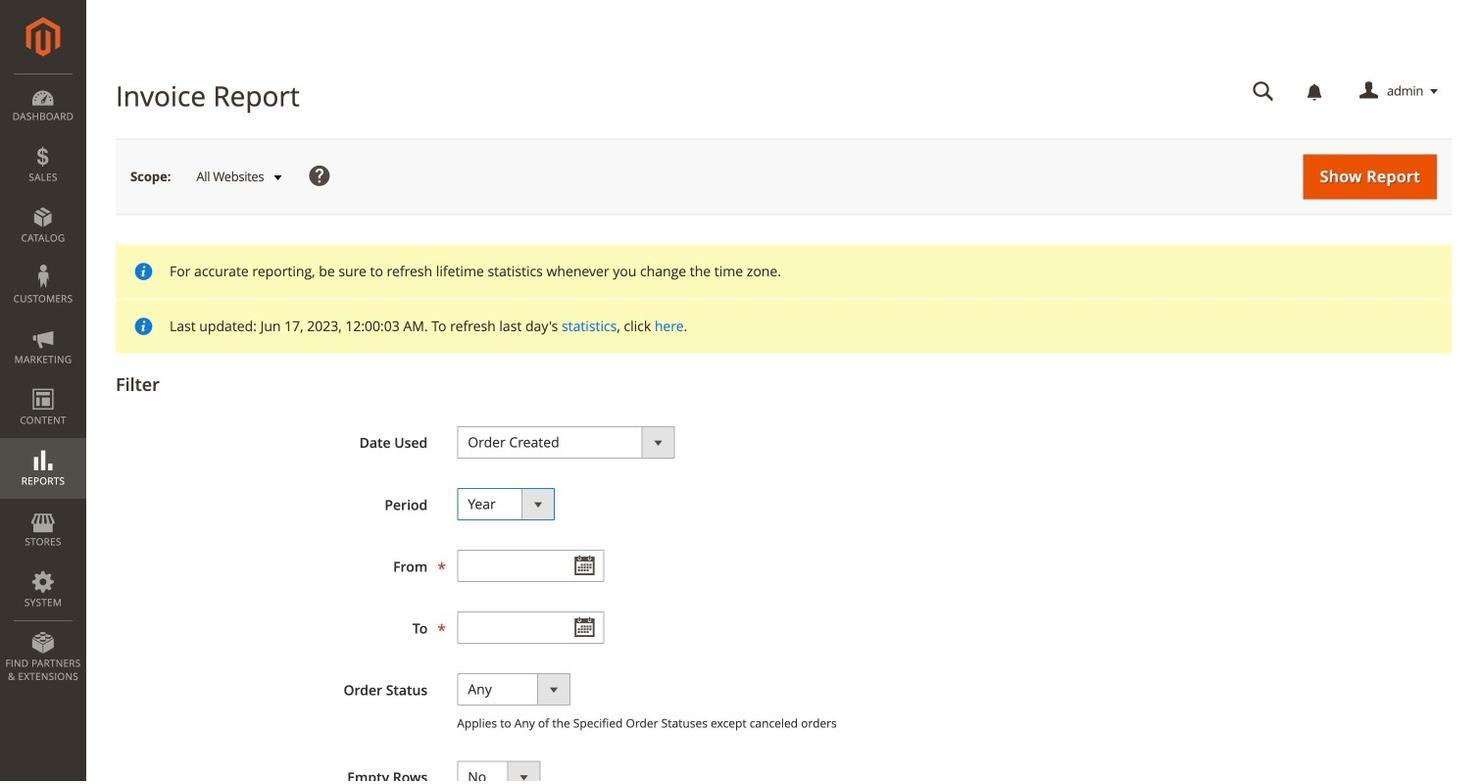 Task type: locate. For each thing, give the bounding box(es) containing it.
magento admin panel image
[[26, 17, 60, 57]]

None text field
[[457, 612, 604, 644]]

None text field
[[1239, 75, 1288, 109], [457, 550, 604, 582], [1239, 75, 1288, 109], [457, 550, 604, 582]]

menu bar
[[0, 74, 86, 693]]



